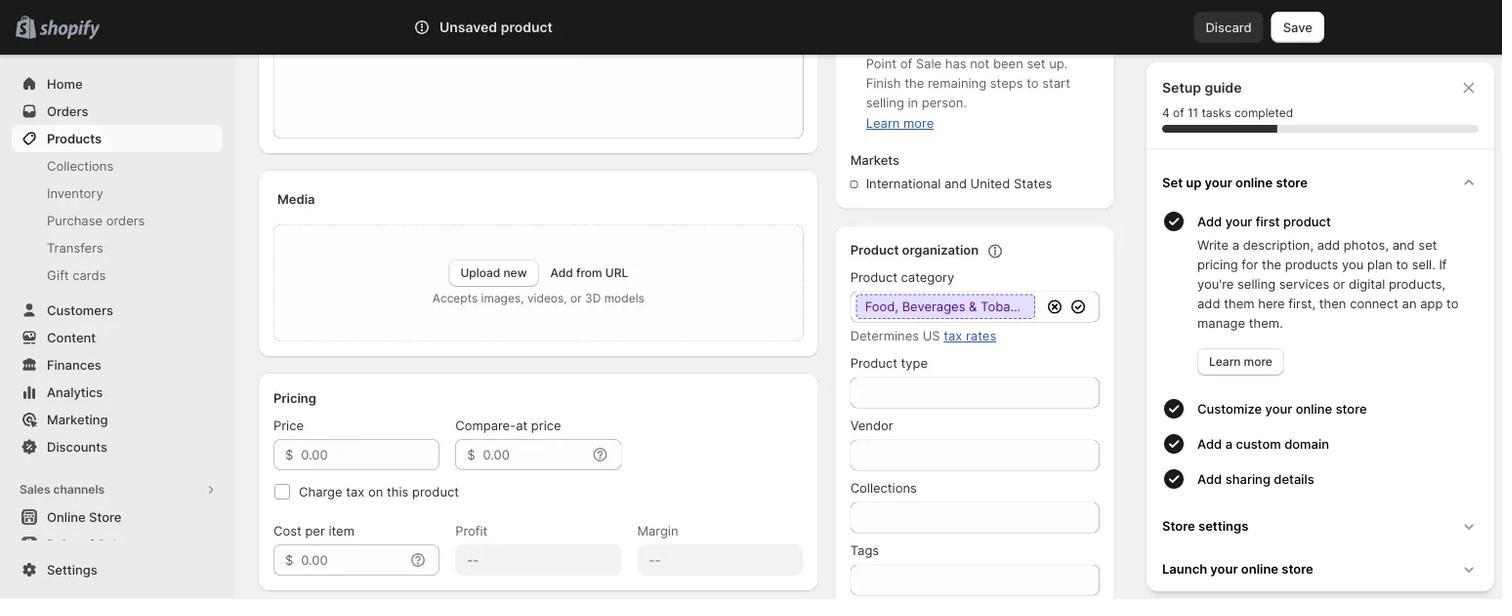 Task type: describe. For each thing, give the bounding box(es) containing it.
home
[[47, 76, 83, 91]]

$ for cost per item
[[285, 553, 293, 568]]

add sharing details button
[[1198, 462, 1487, 497]]

photos,
[[1344, 237, 1389, 253]]

pricing
[[274, 391, 316, 406]]

setup guide
[[1163, 80, 1242, 96]]

1 horizontal spatial to
[[1397, 257, 1409, 272]]

first,
[[1289, 296, 1316, 311]]

tax rates link
[[944, 329, 997, 344]]

compare-at price
[[456, 418, 561, 433]]

your right up
[[1205, 175, 1233, 190]]

finances
[[47, 358, 101, 373]]

charge
[[299, 485, 343, 500]]

an
[[1403, 296, 1417, 311]]

first
[[1256, 214, 1281, 229]]

price
[[531, 418, 561, 433]]

videos,
[[527, 292, 567, 306]]

organization
[[902, 243, 979, 258]]

Margin text field
[[637, 545, 804, 576]]

them.
[[1249, 316, 1284, 331]]

product for product type
[[851, 356, 898, 371]]

add a custom domain button
[[1198, 427, 1487, 462]]

start
[[1043, 76, 1071, 91]]

sales
[[20, 483, 50, 497]]

products,
[[1389, 276, 1446, 292]]

sale for point of sale has not been set up. finish the remaining steps to start selling in person. learn more
[[916, 56, 942, 71]]

online store
[[47, 510, 122, 525]]

learn more link for point of sale has not been set up. finish the remaining steps to start selling in person.
[[866, 116, 934, 131]]

if
[[1440, 257, 1447, 272]]

$ for compare-at price
[[467, 447, 475, 463]]

product for product category
[[851, 270, 898, 285]]

accepts
[[433, 292, 478, 306]]

0 vertical spatial tax
[[944, 329, 963, 344]]

add for add from url
[[551, 266, 573, 280]]

store settings button
[[1155, 505, 1487, 548]]

gift cards link
[[12, 262, 223, 289]]

accepts images, videos, or 3d models
[[433, 292, 645, 306]]

gift
[[47, 268, 69, 283]]

1 vertical spatial tax
[[346, 485, 365, 500]]

Price text field
[[301, 440, 440, 471]]

unsaved
[[440, 19, 497, 36]]

category
[[901, 270, 955, 285]]

marketing
[[47, 412, 108, 427]]

online store button
[[0, 504, 234, 531]]

setup guide dialog
[[1147, 63, 1495, 600]]

up.
[[1049, 56, 1068, 71]]

tags
[[851, 544, 879, 559]]

add your first product
[[1198, 214, 1331, 229]]

markets
[[851, 153, 900, 168]]

url
[[606, 266, 628, 280]]

type
[[901, 356, 928, 371]]

0 horizontal spatial collections
[[47, 158, 114, 173]]

0 vertical spatial product
[[501, 19, 553, 36]]

point of sale
[[47, 537, 123, 553]]

set up your online store button
[[1155, 161, 1487, 204]]

purchase orders link
[[12, 207, 223, 234]]

0 vertical spatial store
[[1276, 175, 1308, 190]]

online
[[47, 510, 86, 525]]

this
[[387, 485, 409, 500]]

the for finish
[[905, 76, 925, 91]]

new
[[504, 266, 527, 280]]

at
[[516, 418, 528, 433]]

add from url
[[551, 266, 628, 280]]

1 horizontal spatial add
[[1318, 237, 1341, 253]]

us
[[923, 329, 940, 344]]

more inside point of sale has not been set up. finish the remaining steps to start selling in person. learn more
[[904, 116, 934, 131]]

online inside set up your online store button
[[1236, 175, 1273, 190]]

collections link
[[12, 152, 223, 180]]

3d
[[585, 292, 601, 306]]

transfers link
[[12, 234, 223, 262]]

customize your online store button
[[1198, 392, 1487, 427]]

digital
[[1349, 276, 1386, 292]]

steps
[[990, 76, 1023, 91]]

content
[[47, 330, 96, 345]]

completed
[[1235, 106, 1294, 120]]

Product category text field
[[851, 292, 1042, 323]]

content link
[[12, 324, 223, 352]]

11
[[1188, 106, 1199, 120]]

then
[[1320, 296, 1347, 311]]

set for been
[[1027, 56, 1046, 71]]

pricing
[[1198, 257, 1239, 272]]

point of sale link
[[12, 531, 223, 559]]

store for launch your online store
[[1282, 562, 1314, 577]]

orders link
[[12, 98, 223, 125]]

marketing link
[[12, 406, 223, 434]]

compare-
[[456, 418, 516, 433]]

save
[[1284, 20, 1313, 35]]

you
[[1342, 257, 1364, 272]]

products
[[1286, 257, 1339, 272]]

discard
[[1206, 20, 1252, 35]]

save button
[[1272, 12, 1325, 43]]

in
[[908, 95, 919, 110]]

1 vertical spatial collections
[[851, 481, 917, 496]]

unsaved product
[[440, 19, 553, 36]]

media
[[277, 191, 315, 207]]

discard button
[[1194, 12, 1264, 43]]

purchase
[[47, 213, 103, 228]]

learn more
[[1210, 355, 1273, 369]]

search button
[[468, 12, 1035, 43]]

finish
[[866, 76, 901, 91]]

item
[[329, 524, 355, 539]]

you're
[[1198, 276, 1234, 292]]

set
[[1163, 175, 1183, 190]]

determines
[[851, 329, 919, 344]]

rates
[[966, 329, 997, 344]]

to inside point of sale has not been set up. finish the remaining steps to start selling in person. learn more
[[1027, 76, 1039, 91]]

domain
[[1285, 437, 1330, 452]]

discounts link
[[12, 434, 223, 461]]

Compare-at price text field
[[483, 440, 587, 471]]

set for and
[[1419, 237, 1438, 253]]

vendor
[[851, 419, 894, 434]]

add for add sharing details
[[1198, 472, 1223, 487]]

store for customize your online store
[[1336, 402, 1367, 417]]

Product type text field
[[851, 378, 1100, 409]]



Task type: vqa. For each thing, say whether or not it's contained in the screenshot.
the bottommost customer
no



Task type: locate. For each thing, give the bounding box(es) containing it.
1 vertical spatial to
[[1397, 257, 1409, 272]]

upload new button
[[449, 260, 539, 287]]

add
[[1198, 214, 1223, 229], [551, 266, 573, 280], [1198, 437, 1223, 452], [1198, 472, 1223, 487]]

per
[[305, 524, 325, 539]]

0 vertical spatial point
[[866, 56, 897, 71]]

1 vertical spatial set
[[1419, 237, 1438, 253]]

add down you're
[[1198, 296, 1221, 311]]

guide
[[1205, 80, 1242, 96]]

1 horizontal spatial of
[[900, 56, 913, 71]]

0 vertical spatial to
[[1027, 76, 1039, 91]]

plan
[[1368, 257, 1393, 272]]

1 horizontal spatial product
[[501, 19, 553, 36]]

international
[[866, 176, 941, 191]]

1 horizontal spatial collections
[[851, 481, 917, 496]]

0 vertical spatial more
[[904, 116, 934, 131]]

upload
[[461, 266, 500, 280]]

of for has
[[900, 56, 913, 71]]

0 horizontal spatial tax
[[346, 485, 365, 500]]

add for add your first product
[[1198, 214, 1223, 229]]

to left the start
[[1027, 76, 1039, 91]]

0 vertical spatial product
[[851, 243, 899, 258]]

online up add your first product
[[1236, 175, 1273, 190]]

the inside point of sale has not been set up. finish the remaining steps to start selling in person. learn more
[[905, 76, 925, 91]]

your left first
[[1226, 214, 1253, 229]]

tax
[[944, 329, 963, 344], [346, 485, 365, 500]]

set left "up."
[[1027, 56, 1046, 71]]

1 vertical spatial more
[[1244, 355, 1273, 369]]

store inside button
[[1282, 562, 1314, 577]]

a right write
[[1233, 237, 1240, 253]]

has
[[945, 56, 967, 71]]

orders
[[106, 213, 145, 228]]

up
[[1186, 175, 1202, 190]]

add left sharing
[[1198, 472, 1223, 487]]

1 horizontal spatial tax
[[944, 329, 963, 344]]

launch your online store
[[1163, 562, 1314, 577]]

a for add
[[1226, 437, 1233, 452]]

states
[[1014, 176, 1053, 191]]

product category
[[851, 270, 955, 285]]

learn inside point of sale has not been set up. finish the remaining steps to start selling in person. learn more
[[866, 116, 900, 131]]

write
[[1198, 237, 1229, 253]]

2 vertical spatial online
[[1242, 562, 1279, 577]]

international and united states
[[866, 176, 1053, 191]]

0 horizontal spatial of
[[81, 537, 94, 553]]

or
[[1333, 276, 1346, 292], [571, 292, 582, 306]]

Profit text field
[[456, 545, 622, 576]]

more inside add your first product element
[[1244, 355, 1273, 369]]

$ down compare-
[[467, 447, 475, 463]]

Collections text field
[[851, 503, 1100, 534]]

been
[[994, 56, 1024, 71]]

0 vertical spatial the
[[905, 76, 925, 91]]

of inside setup guide 'dialog'
[[1173, 106, 1185, 120]]

add up write
[[1198, 214, 1223, 229]]

here
[[1259, 296, 1285, 311]]

the down description,
[[1262, 257, 1282, 272]]

learn down manage
[[1210, 355, 1241, 369]]

2 horizontal spatial product
[[1284, 214, 1331, 229]]

1 vertical spatial sale
[[97, 537, 123, 553]]

1 horizontal spatial store
[[1163, 519, 1196, 534]]

1 vertical spatial product
[[1284, 214, 1331, 229]]

0 horizontal spatial and
[[945, 176, 967, 191]]

0 horizontal spatial learn
[[866, 116, 900, 131]]

to
[[1027, 76, 1039, 91], [1397, 257, 1409, 272], [1447, 296, 1459, 311]]

1 horizontal spatial selling
[[1238, 276, 1276, 292]]

1 horizontal spatial learn
[[1210, 355, 1241, 369]]

remaining
[[928, 76, 987, 91]]

sale up settings link
[[97, 537, 123, 553]]

add
[[1318, 237, 1341, 253], [1198, 296, 1221, 311]]

profit
[[456, 524, 488, 539]]

more down in
[[904, 116, 934, 131]]

learn more link for write a description, add photos, and set pricing for the products you plan to sell. if you're selling services or digital products, add them here first, then connect an app to manage them.
[[1198, 349, 1285, 376]]

not
[[970, 56, 990, 71]]

to right app
[[1447, 296, 1459, 311]]

of inside button
[[81, 537, 94, 553]]

of for tasks
[[1173, 106, 1185, 120]]

point for point of sale has not been set up. finish the remaining steps to start selling in person. learn more
[[866, 56, 897, 71]]

online inside customize your online store button
[[1296, 402, 1333, 417]]

from
[[576, 266, 603, 280]]

$ down cost at bottom left
[[285, 553, 293, 568]]

collections down vendor
[[851, 481, 917, 496]]

store settings
[[1163, 519, 1249, 534]]

tax left on
[[346, 485, 365, 500]]

online up domain
[[1296, 402, 1333, 417]]

1 horizontal spatial sale
[[916, 56, 942, 71]]

1 vertical spatial a
[[1226, 437, 1233, 452]]

1 vertical spatial learn
[[1210, 355, 1241, 369]]

store
[[89, 510, 122, 525], [1163, 519, 1196, 534]]

the up in
[[905, 76, 925, 91]]

3 product from the top
[[851, 356, 898, 371]]

cards
[[73, 268, 106, 283]]

them
[[1224, 296, 1255, 311]]

your for add your first product
[[1226, 214, 1253, 229]]

and left united
[[945, 176, 967, 191]]

learn inside add your first product element
[[1210, 355, 1241, 369]]

and
[[945, 176, 967, 191], [1393, 237, 1415, 253]]

0 horizontal spatial product
[[412, 485, 459, 500]]

learn more link down in
[[866, 116, 934, 131]]

analytics
[[47, 385, 103, 400]]

point inside point of sale link
[[47, 537, 78, 553]]

online for customize your online store
[[1296, 402, 1333, 417]]

2 horizontal spatial of
[[1173, 106, 1185, 120]]

0 vertical spatial a
[[1233, 237, 1240, 253]]

discounts
[[47, 440, 107, 455]]

a inside button
[[1226, 437, 1233, 452]]

sale inside point of sale link
[[97, 537, 123, 553]]

channels
[[53, 483, 105, 497]]

of up finish
[[900, 56, 913, 71]]

add sharing details
[[1198, 472, 1315, 487]]

of
[[900, 56, 913, 71], [1173, 106, 1185, 120], [81, 537, 94, 553]]

$ down price
[[285, 447, 293, 463]]

0 horizontal spatial add
[[1198, 296, 1221, 311]]

or inside write a description, add photos, and set pricing for the products you plan to sell. if you're selling services or digital products, add them here first, then connect an app to manage them.
[[1333, 276, 1346, 292]]

0 vertical spatial online
[[1236, 175, 1273, 190]]

2 vertical spatial of
[[81, 537, 94, 553]]

of right 4 on the right
[[1173, 106, 1185, 120]]

product right unsaved
[[501, 19, 553, 36]]

analytics link
[[12, 379, 223, 406]]

your right launch
[[1211, 562, 1238, 577]]

write a description, add photos, and set pricing for the products you plan to sell. if you're selling services or digital products, add them here first, then connect an app to manage them.
[[1198, 237, 1459, 331]]

online
[[1236, 175, 1273, 190], [1296, 402, 1333, 417], [1242, 562, 1279, 577]]

1 vertical spatial online
[[1296, 402, 1333, 417]]

customize your online store
[[1198, 402, 1367, 417]]

your for launch your online store
[[1211, 562, 1238, 577]]

add down customize
[[1198, 437, 1223, 452]]

product down determines
[[851, 356, 898, 371]]

0 vertical spatial add
[[1318, 237, 1341, 253]]

0 vertical spatial of
[[900, 56, 913, 71]]

point of sale button
[[0, 531, 234, 559]]

your inside button
[[1211, 562, 1238, 577]]

set inside write a description, add photos, and set pricing for the products you plan to sell. if you're selling services or digital products, add them here first, then connect an app to manage them.
[[1419, 237, 1438, 253]]

cost per item
[[274, 524, 355, 539]]

settings
[[47, 563, 97, 578]]

collections up inventory
[[47, 158, 114, 173]]

sale left has
[[916, 56, 942, 71]]

a left custom
[[1226, 437, 1233, 452]]

add up the products
[[1318, 237, 1341, 253]]

a inside write a description, add photos, and set pricing for the products you plan to sell. if you're selling services or digital products, add them here first, then connect an app to manage them.
[[1233, 237, 1240, 253]]

1 vertical spatial point
[[47, 537, 78, 553]]

add inside button
[[1198, 437, 1223, 452]]

1 horizontal spatial or
[[1333, 276, 1346, 292]]

point up finish
[[866, 56, 897, 71]]

product type
[[851, 356, 928, 371]]

0 horizontal spatial point
[[47, 537, 78, 553]]

product right this
[[412, 485, 459, 500]]

add inside button
[[1198, 214, 1223, 229]]

products
[[47, 131, 102, 146]]

0 horizontal spatial selling
[[866, 95, 905, 110]]

set up sell.
[[1419, 237, 1438, 253]]

sale
[[916, 56, 942, 71], [97, 537, 123, 553]]

add your first product button
[[1198, 204, 1487, 235]]

1 vertical spatial the
[[1262, 257, 1282, 272]]

2 vertical spatial store
[[1282, 562, 1314, 577]]

1 vertical spatial product
[[851, 270, 898, 285]]

learn more link down manage
[[1198, 349, 1285, 376]]

a for write
[[1233, 237, 1240, 253]]

home link
[[12, 70, 223, 98]]

point for point of sale
[[47, 537, 78, 553]]

launch your online store button
[[1155, 548, 1487, 591]]

0 horizontal spatial more
[[904, 116, 934, 131]]

and inside write a description, add photos, and set pricing for the products you plan to sell. if you're selling services or digital products, add them here first, then connect an app to manage them.
[[1393, 237, 1415, 253]]

store inside setup guide 'dialog'
[[1163, 519, 1196, 534]]

tax right us
[[944, 329, 963, 344]]

$ for price
[[285, 447, 293, 463]]

0 vertical spatial learn
[[866, 116, 900, 131]]

selling down for
[[1238, 276, 1276, 292]]

1 product from the top
[[851, 243, 899, 258]]

1 horizontal spatial and
[[1393, 237, 1415, 253]]

sales channels
[[20, 483, 105, 497]]

store up first
[[1276, 175, 1308, 190]]

sale inside point of sale has not been set up. finish the remaining steps to start selling in person. learn more
[[916, 56, 942, 71]]

selling inside point of sale has not been set up. finish the remaining steps to start selling in person. learn more
[[866, 95, 905, 110]]

customers
[[47, 303, 113, 318]]

to left sell.
[[1397, 257, 1409, 272]]

collections
[[47, 158, 114, 173], [851, 481, 917, 496]]

product for product organization
[[851, 243, 899, 258]]

add for add a custom domain
[[1198, 437, 1223, 452]]

1 horizontal spatial the
[[1262, 257, 1282, 272]]

2 vertical spatial to
[[1447, 296, 1459, 311]]

details
[[1274, 472, 1315, 487]]

add your first product element
[[1159, 235, 1487, 376]]

2 vertical spatial product
[[851, 356, 898, 371]]

0 horizontal spatial sale
[[97, 537, 123, 553]]

1 vertical spatial learn more link
[[1198, 349, 1285, 376]]

set up your online store
[[1163, 175, 1308, 190]]

your for customize your online store
[[1266, 402, 1293, 417]]

sale for point of sale
[[97, 537, 123, 553]]

the inside write a description, add photos, and set pricing for the products you plan to sell. if you're selling services or digital products, add them here first, then connect an app to manage them.
[[1262, 257, 1282, 272]]

settings link
[[12, 557, 223, 584]]

2 product from the top
[[851, 270, 898, 285]]

the for for
[[1262, 257, 1282, 272]]

0 horizontal spatial set
[[1027, 56, 1046, 71]]

shopify image
[[39, 20, 100, 40]]

selling
[[866, 95, 905, 110], [1238, 276, 1276, 292]]

online inside launch your online store button
[[1242, 562, 1279, 577]]

0 vertical spatial selling
[[866, 95, 905, 110]]

charge tax on this product
[[299, 485, 459, 500]]

Vendor text field
[[851, 440, 1100, 471]]

point inside point of sale has not been set up. finish the remaining steps to start selling in person. learn more
[[866, 56, 897, 71]]

store down store settings button
[[1282, 562, 1314, 577]]

or left 3d
[[571, 292, 582, 306]]

determines us tax rates
[[851, 329, 997, 344]]

product inside button
[[1284, 214, 1331, 229]]

your up add a custom domain
[[1266, 402, 1293, 417]]

0 vertical spatial learn more link
[[866, 116, 934, 131]]

products link
[[12, 125, 223, 152]]

on
[[368, 485, 383, 500]]

1 horizontal spatial learn more link
[[1198, 349, 1285, 376]]

store down 'sales channels' button
[[89, 510, 122, 525]]

point up settings
[[47, 537, 78, 553]]

online for launch your online store
[[1242, 562, 1279, 577]]

selling down finish
[[866, 95, 905, 110]]

1 horizontal spatial point
[[866, 56, 897, 71]]

0 vertical spatial and
[[945, 176, 967, 191]]

of down online store
[[81, 537, 94, 553]]

description,
[[1243, 237, 1314, 253]]

customize
[[1198, 402, 1262, 417]]

learn more link inside add your first product element
[[1198, 349, 1285, 376]]

set inside point of sale has not been set up. finish the remaining steps to start selling in person. learn more
[[1027, 56, 1046, 71]]

1 horizontal spatial more
[[1244, 355, 1273, 369]]

1 vertical spatial and
[[1393, 237, 1415, 253]]

learn up the markets
[[866, 116, 900, 131]]

Tags text field
[[851, 565, 1100, 596]]

product down product organization
[[851, 270, 898, 285]]

finances link
[[12, 352, 223, 379]]

2 horizontal spatial to
[[1447, 296, 1459, 311]]

0 vertical spatial sale
[[916, 56, 942, 71]]

online down settings
[[1242, 562, 1279, 577]]

0 horizontal spatial learn more link
[[866, 116, 934, 131]]

1 vertical spatial selling
[[1238, 276, 1276, 292]]

0 horizontal spatial the
[[905, 76, 925, 91]]

setup
[[1163, 80, 1202, 96]]

2 vertical spatial product
[[412, 485, 459, 500]]

learn more link
[[866, 116, 934, 131], [1198, 349, 1285, 376]]

0 horizontal spatial or
[[571, 292, 582, 306]]

0 horizontal spatial store
[[89, 510, 122, 525]]

Cost per item text field
[[301, 545, 405, 576]]

selling inside write a description, add photos, and set pricing for the products you plan to sell. if you're selling services or digital products, add them here first, then connect an app to manage them.
[[1238, 276, 1276, 292]]

your inside button
[[1226, 214, 1253, 229]]

sell.
[[1412, 257, 1436, 272]]

0 vertical spatial collections
[[47, 158, 114, 173]]

4 of 11 tasks completed
[[1163, 106, 1294, 120]]

add left from
[[551, 266, 573, 280]]

1 vertical spatial store
[[1336, 402, 1367, 417]]

more down them.
[[1244, 355, 1273, 369]]

0 horizontal spatial to
[[1027, 76, 1039, 91]]

add from url button
[[551, 266, 628, 280]]

product up description,
[[1284, 214, 1331, 229]]

and up sell.
[[1393, 237, 1415, 253]]

app
[[1421, 296, 1443, 311]]

purchase orders
[[47, 213, 145, 228]]

0 vertical spatial set
[[1027, 56, 1046, 71]]

1 horizontal spatial set
[[1419, 237, 1438, 253]]

store up launch
[[1163, 519, 1196, 534]]

product up the product category
[[851, 243, 899, 258]]

1 vertical spatial of
[[1173, 106, 1185, 120]]

united
[[971, 176, 1010, 191]]

1 vertical spatial add
[[1198, 296, 1221, 311]]

of inside point of sale has not been set up. finish the remaining steps to start selling in person. learn more
[[900, 56, 913, 71]]

or up then
[[1333, 276, 1346, 292]]

settings
[[1199, 519, 1249, 534]]

point
[[866, 56, 897, 71], [47, 537, 78, 553]]

transfers
[[47, 240, 103, 255]]

add inside button
[[1198, 472, 1223, 487]]

store up add a custom domain button
[[1336, 402, 1367, 417]]



